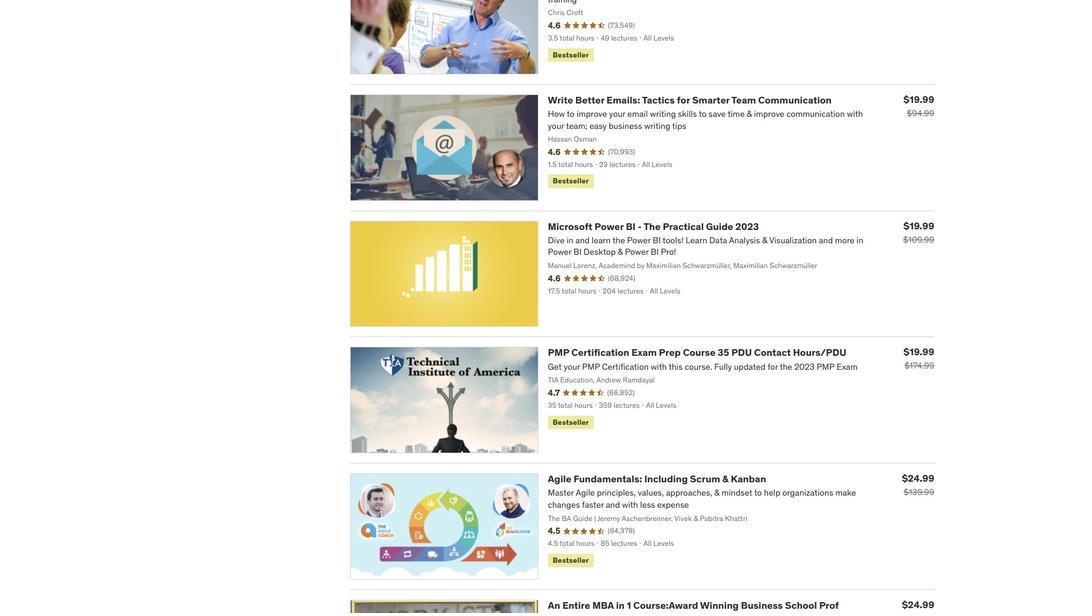 Task type: locate. For each thing, give the bounding box(es) containing it.
&
[[723, 473, 729, 485]]

prep
[[659, 347, 681, 359]]

scrum
[[690, 473, 720, 485]]

$19.99 up $109.99
[[904, 220, 935, 232]]

$24.99
[[902, 473, 935, 485], [902, 599, 935, 611]]

agile fundamentals: including scrum & kanban
[[548, 473, 766, 485]]

2023
[[736, 220, 759, 232]]

write better emails: tactics for smarter team communication link
[[548, 94, 832, 106]]

$19.99 up the $174.99
[[904, 346, 935, 358]]

$24.99 for $24.99
[[902, 599, 935, 611]]

$174.99
[[905, 361, 935, 372]]

2 vertical spatial $19.99
[[904, 346, 935, 358]]

$19.99 for write better emails: tactics for smarter team communication
[[904, 93, 935, 105]]

microsoft power bi - the practical guide 2023
[[548, 220, 759, 232]]

1 $24.99 from the top
[[902, 473, 935, 485]]

3 $19.99 from the top
[[904, 346, 935, 358]]

smarter
[[692, 94, 730, 106]]

including
[[645, 473, 688, 485]]

write
[[548, 94, 573, 106]]

$19.99 up the $94.99
[[904, 93, 935, 105]]

0 vertical spatial $24.99
[[902, 473, 935, 485]]

for
[[677, 94, 690, 106]]

1 vertical spatial $24.99
[[902, 599, 935, 611]]

1
[[627, 600, 631, 612]]

business
[[741, 600, 783, 612]]

pdu
[[732, 347, 752, 359]]

communication
[[758, 94, 832, 106]]

2 $19.99 from the top
[[904, 220, 935, 232]]

power
[[595, 220, 624, 232]]

hours/pdu
[[793, 347, 847, 359]]

better
[[575, 94, 605, 106]]

course
[[683, 347, 716, 359]]

$24.99 for $24.99 $139.99
[[902, 473, 935, 485]]

$109.99
[[903, 234, 935, 245]]

guide
[[706, 220, 733, 232]]

an entire mba in 1 course:award winning business school prof
[[548, 600, 839, 612]]

certification
[[572, 347, 630, 359]]

1 $19.99 from the top
[[904, 93, 935, 105]]

contact
[[754, 347, 791, 359]]

mba
[[593, 600, 614, 612]]

1 vertical spatial $19.99
[[904, 220, 935, 232]]

0 vertical spatial $19.99
[[904, 93, 935, 105]]

$24.99 $139.99
[[902, 473, 935, 498]]

$19.99
[[904, 93, 935, 105], [904, 220, 935, 232], [904, 346, 935, 358]]

$19.99 inside $19.99 $109.99
[[904, 220, 935, 232]]

2 $24.99 from the top
[[902, 599, 935, 611]]

$19.99 $109.99
[[903, 220, 935, 245]]

$19.99 for microsoft power bi - the practical guide 2023
[[904, 220, 935, 232]]



Task type: vqa. For each thing, say whether or not it's contained in the screenshot.


Task type: describe. For each thing, give the bounding box(es) containing it.
$139.99
[[904, 487, 935, 498]]

write better emails: tactics for smarter team communication
[[548, 94, 832, 106]]

pmp certification exam prep course 35 pdu contact hours/pdu link
[[548, 347, 847, 359]]

exam
[[632, 347, 657, 359]]

$94.99
[[907, 108, 935, 119]]

prof
[[819, 600, 839, 612]]

the
[[644, 220, 661, 232]]

winning
[[700, 600, 739, 612]]

fundamentals:
[[574, 473, 642, 485]]

practical
[[663, 220, 704, 232]]

$19.99 $94.99
[[904, 93, 935, 119]]

35
[[718, 347, 729, 359]]

pmp certification exam prep course 35 pdu contact hours/pdu
[[548, 347, 847, 359]]

kanban
[[731, 473, 766, 485]]

pmp
[[548, 347, 569, 359]]

tactics
[[642, 94, 675, 106]]

-
[[638, 220, 642, 232]]

microsoft power bi - the practical guide 2023 link
[[548, 220, 759, 232]]

bi
[[626, 220, 636, 232]]

agile fundamentals: including scrum & kanban link
[[548, 473, 766, 485]]

$19.99 $174.99
[[904, 346, 935, 372]]

course:award
[[633, 600, 698, 612]]

emails:
[[607, 94, 640, 106]]

agile
[[548, 473, 572, 485]]

in
[[616, 600, 625, 612]]

microsoft
[[548, 220, 593, 232]]

entire
[[563, 600, 590, 612]]

an
[[548, 600, 560, 612]]

an entire mba in 1 course:award winning business school prof link
[[548, 600, 839, 612]]

$19.99 for pmp certification exam prep course 35 pdu contact hours/pdu
[[904, 346, 935, 358]]

school
[[785, 600, 817, 612]]

team
[[732, 94, 756, 106]]



